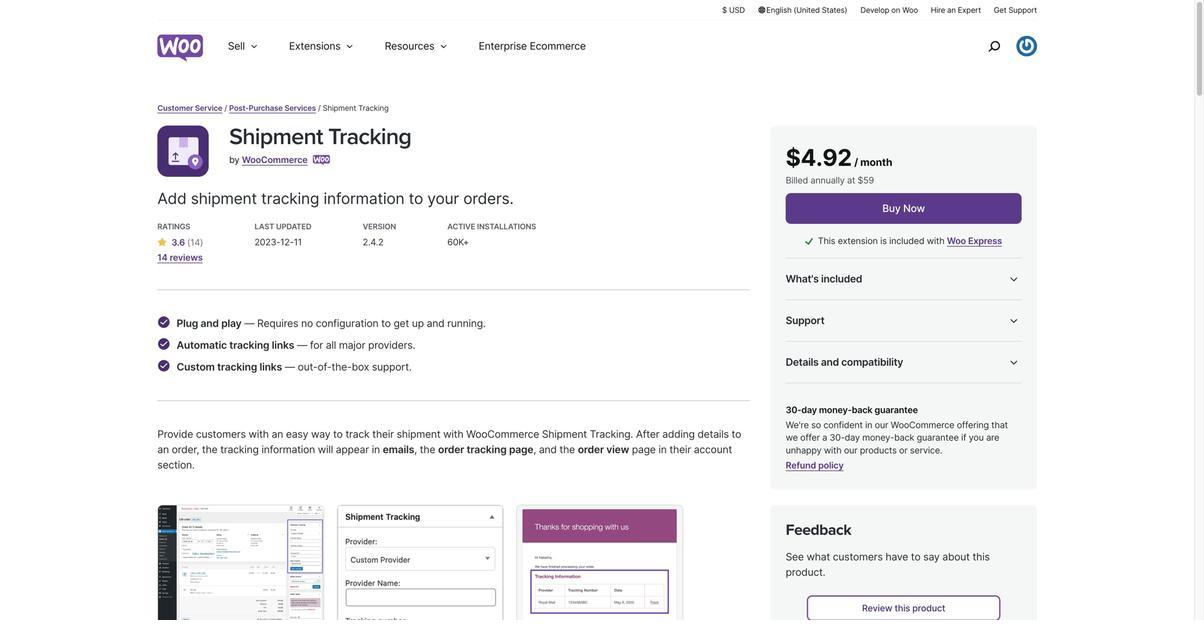 Task type: locate. For each thing, give the bounding box(es) containing it.
1 vertical spatial 30-
[[786, 405, 802, 416]]

offering
[[957, 420, 989, 431]]

1 horizontal spatial woo
[[936, 451, 955, 462]]

tracking inside breadcrumb element
[[358, 104, 389, 113]]

0 vertical spatial see
[[786, 401, 802, 411]]

woocommerce extensions , developed by woo
[[876, 439, 993, 462]]

back up confident
[[852, 405, 873, 416]]

links for custom tracking links
[[260, 361, 282, 374]]

1 horizontal spatial an
[[272, 429, 283, 441]]

have
[[886, 551, 909, 564]]

chevron up image
[[1007, 272, 1022, 287], [1007, 313, 1022, 329]]

money- up confident
[[819, 405, 852, 416]]

1 vertical spatial 14
[[157, 252, 168, 263]]

― for for
[[297, 339, 307, 352]]

0 horizontal spatial 11
[[294, 237, 302, 248]]

woo inside woocommerce extensions , developed by woo
[[936, 451, 955, 462]]

1 horizontal spatial our
[[875, 420, 889, 431]]

0 vertical spatial 30-
[[797, 335, 812, 346]]

1 vertical spatial this
[[895, 603, 911, 614]]

version up 2.4.2
[[363, 222, 396, 232]]

woocommerce up emails , the order tracking page , and the order view
[[467, 429, 539, 441]]

tracking right / shipment
[[358, 104, 389, 113]]

what
[[807, 551, 831, 564]]

1 the from the left
[[202, 444, 218, 456]]

0 vertical spatial shipment
[[191, 189, 257, 208]]

guarantee for 30-day money-back guarantee we're so confident in our woocommerce offering that we offer a 30-day money-back guarantee if you are unhappy with our products or service. refund policy
[[875, 405, 918, 416]]

woocommerce link left developed by woocommerce image
[[242, 155, 308, 165]]

policy down a
[[819, 460, 844, 471]]

chevron up image for 1-year extension updates
[[1007, 272, 1022, 287]]

1 horizontal spatial order
[[578, 444, 604, 456]]

0 vertical spatial version
[[363, 222, 396, 232]]

links down automatic tracking links ― for all major providers.
[[260, 361, 282, 374]]

14 right 3.6
[[190, 237, 200, 248]]

in inside page in their account section.
[[659, 444, 667, 456]]

1 horizontal spatial shipment
[[542, 429, 587, 441]]

extension left is
[[838, 236, 878, 247]]

woo
[[903, 5, 918, 15], [936, 451, 955, 462]]

and
[[201, 318, 219, 330], [427, 318, 445, 330], [821, 356, 839, 369], [539, 444, 557, 456], [913, 489, 929, 500]]

an down provide at the bottom left of page
[[157, 444, 169, 456]]

2 horizontal spatial an
[[948, 5, 956, 15]]

1- for 1-year support
[[797, 316, 805, 326]]

see inside see what customers have to say about this product.
[[786, 551, 804, 564]]

1 vertical spatial support
[[786, 315, 825, 327]]

guarantee for 30-day money-back guarantee
[[884, 335, 927, 346]]

0 horizontal spatial the
[[202, 444, 218, 456]]

14
[[190, 237, 200, 248], [157, 252, 168, 263]]

woo down woocommerce extensions link
[[936, 451, 955, 462]]

/ inside breadcrumb element
[[225, 104, 227, 113]]

tracking inside provide customers with an easy way to track their shipment with woocommerce shipment tracking. after adding details to an order, the tracking information will appear in
[[220, 444, 259, 456]]

with inside 30-day money-back guarantee we're so confident in our woocommerce offering that we offer a 30-day money-back guarantee if you are unhappy with our products or service. refund policy
[[824, 445, 842, 456]]

in left emails
[[372, 444, 380, 456]]

post-purchase services link
[[229, 104, 316, 113]]

1 chevron up image from the top
[[1007, 272, 1022, 287]]

/
[[225, 104, 227, 113], [855, 156, 859, 169]]

with down a
[[824, 445, 842, 456]]

2 see from the top
[[786, 551, 804, 564]]

a
[[823, 433, 828, 444]]

chevron up image for handled by
[[1007, 313, 1022, 329]]

shipment up by woocommerce
[[229, 123, 323, 151]]

1 horizontal spatial last
[[786, 414, 804, 425]]

by down woocommerce extensions link
[[923, 451, 934, 462]]

1 vertical spatial shipment
[[397, 429, 441, 441]]

1 vertical spatial see
[[786, 551, 804, 564]]

0 horizontal spatial /
[[225, 104, 227, 113]]

money- for 30-day money-back guarantee we're so confident in our woocommerce offering that we offer a 30-day money-back guarantee if you are unhappy with our products or service. refund policy
[[819, 405, 852, 416]]

last left updated
[[255, 222, 274, 232]]

guarantee up or
[[875, 405, 918, 416]]

guarantee up service.
[[917, 433, 959, 444]]

1 vertical spatial included
[[821, 273, 863, 285]]

our
[[875, 420, 889, 431], [844, 445, 858, 456]]

/ inside $4.92 / month billed annually at $59
[[855, 156, 859, 169]]

develop
[[861, 5, 890, 15]]

0 vertical spatial an
[[948, 5, 956, 15]]

0 horizontal spatial order
[[438, 444, 464, 456]]

0 horizontal spatial extensions
[[289, 40, 341, 52]]

12- up or
[[902, 414, 915, 425]]

handled by woocommerce
[[786, 338, 918, 350]]

― right play
[[244, 318, 255, 330]]

(
[[187, 237, 190, 248]]

1 horizontal spatial woocommerce link
[[843, 338, 918, 350]]

2 vertical spatial by
[[923, 451, 934, 462]]

1 horizontal spatial customers
[[833, 551, 883, 564]]

1 vertical spatial extensions
[[944, 439, 990, 449]]

last update
[[786, 414, 836, 425]]

30- right a
[[830, 433, 845, 444]]

policy up confident
[[838, 401, 863, 411]]

1 horizontal spatial shipment
[[397, 429, 441, 441]]

see up product.
[[786, 551, 804, 564]]

2.4.2
[[363, 237, 384, 248]]

shipment up emails
[[397, 429, 441, 441]]

1 vertical spatial year
[[805, 316, 823, 326]]

1- up handled
[[797, 316, 805, 326]]

1 horizontal spatial extensions
[[944, 439, 990, 449]]

shipment up ")"
[[191, 189, 257, 208]]

, inside woocommerce extensions , developed by woo
[[990, 439, 993, 449]]

0 vertical spatial this
[[973, 551, 990, 564]]

1 horizontal spatial their
[[670, 444, 691, 456]]

expert
[[958, 5, 982, 15]]

support up handled
[[786, 315, 825, 327]]

customers inside see what customers have to say about this product.
[[833, 551, 883, 564]]

shipment
[[191, 189, 257, 208], [397, 429, 441, 441]]

configuration
[[316, 318, 379, 330]]

11
[[294, 237, 302, 248], [915, 414, 923, 425]]

links down requires
[[272, 339, 294, 352]]

1 horizontal spatial /
[[855, 156, 859, 169]]

0 horizontal spatial 2023-
[[255, 237, 280, 248]]

back up or
[[895, 433, 915, 444]]

woo express link
[[947, 236, 1002, 247]]

1 vertical spatial 1-
[[797, 316, 805, 326]]

30-
[[797, 335, 812, 346], [786, 405, 802, 416], [830, 433, 845, 444]]

our up products
[[875, 420, 889, 431]]

our down confident
[[844, 445, 858, 456]]

customers up order,
[[196, 429, 246, 441]]

version up woocommerce extensions link
[[926, 414, 959, 425]]

1 horizontal spatial the
[[420, 444, 436, 456]]

an right hire
[[948, 5, 956, 15]]

tracking.
[[590, 429, 634, 441]]

requires
[[257, 318, 299, 330]]

this inside 'button'
[[895, 603, 911, 614]]

shipment left tracking.
[[542, 429, 587, 441]]

providers.
[[368, 339, 416, 352]]

1 vertical spatial last
[[786, 414, 804, 425]]

in down after
[[659, 444, 667, 456]]

page inside page in their account section.
[[632, 444, 656, 456]]

2 1- from the top
[[797, 316, 805, 326]]

0 vertical spatial information
[[324, 189, 405, 208]]

1 vertical spatial links
[[260, 361, 282, 374]]

1 vertical spatial their
[[670, 444, 691, 456]]

and for details
[[821, 356, 839, 369]]

1 vertical spatial money-
[[819, 405, 852, 416]]

year up 1-year support
[[805, 296, 823, 307]]

last updated 2023-12-11
[[255, 222, 312, 248]]

/ up at
[[855, 156, 859, 169]]

ecommerce
[[530, 40, 586, 52]]

woocommerce up developed by woo link
[[876, 439, 942, 449]]

2 horizontal spatial ―
[[297, 339, 307, 352]]

feedback
[[786, 521, 852, 540]]

0 vertical spatial included
[[890, 236, 925, 247]]

2 vertical spatial ―
[[285, 361, 295, 374]]

2 horizontal spatial by
[[923, 451, 934, 462]]

1 vertical spatial /
[[855, 156, 859, 169]]

2023- down updated
[[255, 237, 280, 248]]

support
[[1009, 5, 1038, 15], [786, 315, 825, 327]]

woocommerce link up compatibility
[[843, 338, 918, 350]]

1 1- from the top
[[797, 296, 805, 307]]

woocommerce link for by
[[242, 155, 308, 165]]

see up we're
[[786, 401, 802, 411]]

0 vertical spatial extensions
[[289, 40, 341, 52]]

woocommerce up woocommerce extensions link
[[891, 420, 955, 431]]

$4.92
[[786, 144, 852, 172]]

page in their account section.
[[157, 444, 732, 472]]

buy
[[883, 202, 901, 215]]

active
[[448, 222, 475, 232]]

2 year from the top
[[805, 316, 823, 326]]

year up handled
[[805, 316, 823, 326]]

after
[[636, 429, 660, 441]]

0 horizontal spatial woo
[[903, 5, 918, 15]]

guarantee up compatibility
[[884, 335, 927, 346]]

0 horizontal spatial an
[[157, 444, 169, 456]]

last for last updated 2023-12-11
[[255, 222, 274, 232]]

their inside page in their account section.
[[670, 444, 691, 456]]

included right is
[[890, 236, 925, 247]]

1 see from the top
[[786, 401, 802, 411]]

refund
[[786, 460, 817, 471]]

0 horizontal spatial last
[[255, 222, 274, 232]]

2 horizontal spatial ,
[[990, 439, 993, 449]]

extensions inside woocommerce extensions , developed by woo
[[944, 439, 990, 449]]

this inside see what customers have to say about this product.
[[973, 551, 990, 564]]

0 vertical spatial their
[[373, 429, 394, 441]]

back for 30-day money-back guarantee
[[862, 335, 882, 346]]

in right confident
[[866, 420, 873, 431]]

product
[[913, 603, 946, 614]]

search image
[[984, 36, 1005, 56]]

emails
[[383, 444, 414, 456]]

options
[[970, 489, 1004, 500]]

see for see privacy policy
[[786, 401, 802, 411]]

extension up support
[[826, 296, 866, 307]]

1 horizontal spatial in
[[659, 444, 667, 456]]

policy
[[838, 401, 863, 411], [819, 460, 844, 471]]

to left say
[[911, 551, 921, 564]]

2 horizontal spatial in
[[866, 420, 873, 431]]

1 horizontal spatial 14
[[190, 237, 200, 248]]

policy inside 30-day money-back guarantee we're so confident in our woocommerce offering that we offer a 30-day money-back guarantee if you are unhappy with our products or service. refund policy
[[819, 460, 844, 471]]

extensions down offering
[[944, 439, 990, 449]]

this right 'about'
[[973, 551, 990, 564]]

we're
[[786, 420, 809, 431]]

by inside woocommerce extensions , developed by woo
[[923, 451, 934, 462]]

by down post-
[[229, 155, 240, 165]]

30- for 30-day money-back guarantee
[[797, 335, 812, 346]]

breadcrumb element
[[157, 103, 1038, 114]]

money- down support
[[830, 335, 862, 346]]

their up emails
[[373, 429, 394, 441]]

customers
[[196, 429, 246, 441], [833, 551, 883, 564]]

0 horizontal spatial support
[[786, 315, 825, 327]]

chevron up image
[[1007, 355, 1022, 370]]

1 vertical spatial shipment
[[542, 429, 587, 441]]

this extension is included with woo express
[[818, 236, 1002, 247]]

woocommerce link for handled by
[[843, 338, 918, 350]]

1 horizontal spatial ―
[[285, 361, 295, 374]]

woo right on
[[903, 5, 918, 15]]

0 vertical spatial 11
[[294, 237, 302, 248]]

3.6
[[172, 237, 185, 248]]

― for out-
[[285, 361, 295, 374]]

to left your
[[409, 189, 423, 208]]

automatic tracking links ― for all major providers.
[[177, 339, 416, 352]]

11 up woocommerce extensions link
[[915, 414, 923, 425]]

information up version 2.4.2
[[324, 189, 405, 208]]

0 vertical spatial money-
[[830, 335, 862, 346]]

0 vertical spatial woo
[[903, 5, 918, 15]]

0 vertical spatial support
[[1009, 5, 1038, 15]]

0 vertical spatial day
[[812, 335, 828, 346]]

1 horizontal spatial page
[[632, 444, 656, 456]]

extensions up services
[[289, 40, 341, 52]]

included up 1-year extension updates
[[821, 273, 863, 285]]

customer service / post-purchase services / shipment tracking
[[157, 104, 389, 113]]

last for last update
[[786, 414, 804, 425]]

0 vertical spatial 1-
[[797, 296, 805, 307]]

high
[[876, 528, 895, 538]]

last up we
[[786, 414, 804, 425]]

see
[[786, 401, 802, 411], [786, 551, 804, 564]]

for
[[310, 339, 323, 352]]

2 the from the left
[[420, 444, 436, 456]]

1 vertical spatial guarantee
[[875, 405, 918, 416]]

1 year from the top
[[805, 296, 823, 307]]

this right 'review'
[[895, 603, 911, 614]]

2 chevron up image from the top
[[1007, 313, 1022, 329]]

0 horizontal spatial page
[[509, 444, 534, 456]]

30- up details
[[797, 335, 812, 346]]

12- down updated
[[280, 237, 294, 248]]

the right emails
[[420, 444, 436, 456]]

0 vertical spatial 14
[[190, 237, 200, 248]]

and for delivery
[[913, 489, 929, 500]]

what's
[[786, 273, 819, 285]]

money- up products
[[863, 433, 895, 444]]

active installations 60k+
[[448, 222, 536, 248]]

0 horizontal spatial 14
[[157, 252, 168, 263]]

money-
[[830, 335, 862, 346], [819, 405, 852, 416], [863, 433, 895, 444]]

― left out-
[[285, 361, 295, 374]]

0 vertical spatial back
[[862, 335, 882, 346]]

12- inside last updated 2023-12-11
[[280, 237, 294, 248]]

updates
[[868, 296, 902, 307]]

their down adding
[[670, 444, 691, 456]]

automatic
[[177, 339, 227, 352]]

and for plug
[[201, 318, 219, 330]]

last
[[255, 222, 274, 232], [786, 414, 804, 425]]

12-
[[280, 237, 294, 248], [902, 414, 915, 425]]

day
[[812, 335, 828, 346], [802, 405, 817, 416], [845, 433, 860, 444]]

extensions
[[289, 40, 341, 52], [944, 439, 990, 449]]

service navigation menu element
[[961, 25, 1038, 67]]

― left for at the bottom of the page
[[297, 339, 307, 352]]

― for requires
[[244, 318, 255, 330]]

30- up we're
[[786, 405, 802, 416]]

easy
[[286, 429, 308, 441]]

details and compatibility
[[786, 356, 904, 369]]

0 vertical spatial /
[[225, 104, 227, 113]]

customers down "high" in the bottom of the page
[[833, 551, 883, 564]]

0 vertical spatial year
[[805, 296, 823, 307]]

60k+
[[448, 237, 469, 248]]

)
[[200, 237, 203, 248]]

updated
[[276, 222, 312, 232]]

1 vertical spatial 12-
[[902, 414, 915, 425]]

the left view
[[560, 444, 575, 456]]

woocommerce inside woocommerce extensions , developed by woo
[[876, 439, 942, 449]]

1- down the what's
[[797, 296, 805, 307]]

0 vertical spatial policy
[[838, 401, 863, 411]]

refund policy link
[[786, 460, 844, 471]]

by up details and compatibility
[[829, 338, 840, 350]]

order right emails
[[438, 444, 464, 456]]

order down tracking.
[[578, 444, 604, 456]]

0 vertical spatial 2023-
[[255, 237, 280, 248]]

11 down updated
[[294, 237, 302, 248]]

0 horizontal spatial customers
[[196, 429, 246, 441]]

money- for 30-day money-back guarantee
[[830, 335, 862, 346]]

out-
[[298, 361, 318, 374]]

2023-
[[255, 237, 280, 248], [876, 414, 902, 425]]

information down easy
[[262, 444, 315, 456]]

/ left post-
[[225, 104, 227, 113]]

1 horizontal spatial 12-
[[902, 414, 915, 425]]

0 vertical spatial shipment
[[229, 123, 323, 151]]

shipment
[[229, 123, 323, 151], [542, 429, 587, 441]]

0 vertical spatial by
[[229, 155, 240, 165]]

2023- up products
[[876, 414, 902, 425]]

1 vertical spatial 11
[[915, 414, 923, 425]]

1 horizontal spatial 2023-
[[876, 414, 902, 425]]

support right get
[[1009, 5, 1038, 15]]

back up compatibility
[[862, 335, 882, 346]]

tracking down / shipment
[[328, 123, 411, 151]]

1 vertical spatial day
[[802, 405, 817, 416]]

1 vertical spatial our
[[844, 445, 858, 456]]

1 vertical spatial customers
[[833, 551, 883, 564]]

day for 30-day money-back guarantee
[[812, 335, 828, 346]]

guarantee
[[884, 335, 927, 346], [875, 405, 918, 416], [917, 433, 959, 444]]

support.
[[372, 361, 412, 374]]

1 vertical spatial ―
[[297, 339, 307, 352]]

the right order,
[[202, 444, 218, 456]]

product icon image
[[157, 126, 209, 177]]

14 left reviews
[[157, 252, 168, 263]]

an left easy
[[272, 429, 283, 441]]

woocommerce up compatibility
[[843, 338, 918, 350]]

2 page from the left
[[632, 444, 656, 456]]

2 order from the left
[[578, 444, 604, 456]]

annually
[[811, 175, 845, 186]]

last inside last updated 2023-12-11
[[255, 222, 274, 232]]

$ usd button
[[723, 4, 745, 15]]

woocommerce inside provide customers with an easy way to track their shipment with woocommerce shipment tracking. after adding details to an order, the tracking information will appear in
[[467, 429, 539, 441]]



Task type: describe. For each thing, give the bounding box(es) containing it.
reviews
[[170, 252, 203, 263]]

1 page from the left
[[509, 444, 534, 456]]

version history button
[[926, 412, 991, 427]]

$4.92 / month billed annually at $59
[[786, 144, 893, 186]]

get support
[[994, 5, 1038, 15]]

resources button
[[370, 21, 463, 72]]

0 horizontal spatial version
[[363, 222, 396, 232]]

shipping
[[931, 489, 968, 500]]

woocommerce left developed by woocommerce image
[[242, 155, 308, 165]]

extensions button
[[274, 21, 370, 72]]

developed by woo link
[[876, 451, 955, 462]]

delivery and shipping options
[[876, 489, 1004, 500]]

service
[[195, 104, 222, 113]]

develop on woo
[[861, 5, 918, 15]]

14 inside 14 reviews link
[[157, 252, 168, 263]]

30-day money-back guarantee
[[797, 335, 927, 346]]

the inside provide customers with an easy way to track their shipment with woocommerce shipment tracking. after adding details to an order, the tracking information will appear in
[[202, 444, 218, 456]]

custom tracking links ― out-of-the-box support.
[[177, 361, 412, 374]]

english
[[767, 5, 792, 15]]

service.
[[910, 445, 943, 456]]

plug
[[177, 318, 198, 330]]

way
[[311, 429, 331, 441]]

develop on woo link
[[861, 4, 918, 15]]

what's included
[[786, 273, 863, 285]]

with up page in their account section.
[[444, 429, 464, 441]]

will
[[318, 444, 333, 456]]

1 vertical spatial extension
[[826, 296, 866, 307]]

we
[[786, 433, 798, 444]]

sell button
[[213, 21, 274, 72]]

day for 30-day money-back guarantee we're so confident in our woocommerce offering that we offer a 30-day money-back guarantee if you are unhappy with our products or service. refund policy
[[802, 405, 817, 416]]

2 vertical spatial guarantee
[[917, 433, 959, 444]]

enterprise ecommerce
[[479, 40, 586, 52]]

see for see what customers have to say about this product.
[[786, 551, 804, 564]]

0 horizontal spatial ,
[[414, 444, 417, 456]]

1 horizontal spatial version
[[926, 414, 959, 425]]

resources
[[385, 40, 435, 52]]

year for extension
[[805, 296, 823, 307]]

2 vertical spatial back
[[895, 433, 915, 444]]

enterprise
[[479, 40, 527, 52]]

running.
[[447, 318, 486, 330]]

review
[[862, 603, 893, 614]]

$
[[723, 5, 727, 15]]

if
[[962, 433, 967, 444]]

2 vertical spatial day
[[845, 433, 860, 444]]

offer
[[801, 433, 820, 444]]

delivery
[[876, 489, 911, 500]]

extensions inside extensions button
[[289, 40, 341, 52]]

open account menu image
[[1017, 36, 1038, 56]]

back for 30-day money-back guarantee we're so confident in our woocommerce offering that we offer a 30-day money-back guarantee if you are unhappy with our products or service. refund policy
[[852, 405, 873, 416]]

developed by woocommerce image
[[313, 155, 330, 165]]

performance
[[897, 528, 951, 538]]

customer service link
[[157, 104, 222, 113]]

0 vertical spatial our
[[875, 420, 889, 431]]

0 horizontal spatial included
[[821, 273, 863, 285]]

customers inside provide customers with an easy way to track their shipment with woocommerce shipment tracking. after adding details to an order, the tracking information will appear in
[[196, 429, 246, 441]]

1 horizontal spatial information
[[324, 189, 405, 208]]

are
[[987, 433, 1000, 444]]

enterprise ecommerce link
[[463, 21, 602, 72]]

customer
[[157, 104, 193, 113]]

1 vertical spatial tracking
[[328, 123, 411, 151]]

so
[[812, 420, 821, 431]]

to inside see what customers have to say about this product.
[[911, 551, 921, 564]]

links for automatic tracking links
[[272, 339, 294, 352]]

their inside provide customers with an easy way to track their shipment with woocommerce shipment tracking. after adding details to an order, the tracking information will appear in
[[373, 429, 394, 441]]

buy now
[[883, 202, 925, 215]]

information inside provide customers with an easy way to track their shipment with woocommerce shipment tracking. after adding details to an order, the tracking information will appear in
[[262, 444, 315, 456]]

2023-12-11 version history
[[876, 414, 991, 425]]

1 horizontal spatial ,
[[534, 444, 536, 456]]

2023- inside last updated 2023-12-11
[[255, 237, 280, 248]]

post-
[[229, 104, 249, 113]]

category
[[786, 439, 826, 449]]

the-
[[332, 361, 352, 374]]

(hpos)
[[876, 542, 907, 553]]

in inside 30-day money-back guarantee we're so confident in our woocommerce offering that we offer a 30-day money-back guarantee if you are unhappy with our products or service. refund policy
[[866, 420, 873, 431]]

with left easy
[[249, 429, 269, 441]]

2 vertical spatial 30-
[[830, 433, 845, 444]]

get
[[994, 5, 1007, 15]]

$ usd
[[723, 5, 745, 15]]

add shipment tracking information to your orders.
[[157, 189, 514, 208]]

details
[[698, 429, 729, 441]]

woo express
[[947, 236, 1002, 247]]

to right the way
[[333, 429, 343, 441]]

of-
[[318, 361, 332, 374]]

no
[[301, 318, 313, 330]]

1-year support
[[797, 316, 858, 326]]

1 vertical spatial 2023-
[[876, 414, 902, 425]]

14 reviews
[[157, 252, 203, 263]]

see privacy policy link
[[786, 401, 863, 411]]

1- for 1-year extension updates
[[797, 296, 805, 307]]

by woocommerce
[[229, 155, 308, 165]]

30-day money-back guarantee we're so confident in our woocommerce offering that we offer a 30-day money-back guarantee if you are unhappy with our products or service. refund policy
[[786, 405, 1008, 471]]

3 the from the left
[[560, 444, 575, 456]]

1 vertical spatial an
[[272, 429, 283, 441]]

0 horizontal spatial our
[[844, 445, 858, 456]]

order
[[953, 528, 977, 538]]

purchase
[[249, 104, 283, 113]]

30- for 30-day money-back guarantee we're so confident in our woocommerce offering that we offer a 30-day money-back guarantee if you are unhappy with our products or service. refund policy
[[786, 405, 802, 416]]

all
[[326, 339, 336, 352]]

buy now link
[[786, 193, 1022, 224]]

14 reviews link
[[157, 251, 203, 264]]

check image
[[806, 236, 818, 247]]

woocommerce extensions link
[[876, 439, 990, 449]]

at
[[847, 175, 856, 186]]

that
[[992, 420, 1008, 431]]

1 horizontal spatial included
[[890, 236, 925, 247]]

view
[[607, 444, 629, 456]]

now
[[904, 202, 925, 215]]

sell
[[228, 40, 245, 52]]

1 horizontal spatial 11
[[915, 414, 923, 425]]

custom
[[177, 361, 215, 374]]

history
[[961, 414, 991, 425]]

to right details
[[732, 429, 742, 441]]

to left get
[[381, 318, 391, 330]]

0 vertical spatial extension
[[838, 236, 878, 247]]

provide
[[157, 429, 193, 441]]

support
[[826, 316, 858, 326]]

with left woo express
[[927, 236, 945, 247]]

woo inside 'link'
[[903, 5, 918, 15]]

developed
[[876, 451, 921, 462]]

is
[[881, 236, 887, 247]]

2 vertical spatial money-
[[863, 433, 895, 444]]

delivery and shipping options link
[[876, 489, 1004, 500]]

1 order from the left
[[438, 444, 464, 456]]

1 horizontal spatial by
[[829, 338, 840, 350]]

your
[[428, 189, 459, 208]]

/ shipment
[[318, 104, 356, 113]]

in inside provide customers with an easy way to track their shipment with woocommerce shipment tracking. after adding details to an order, the tracking information will appear in
[[372, 444, 380, 456]]

add
[[157, 189, 187, 208]]

or
[[900, 445, 908, 456]]

billed
[[786, 175, 808, 186]]

2 vertical spatial an
[[157, 444, 169, 456]]

month
[[861, 156, 893, 169]]

0 horizontal spatial by
[[229, 155, 240, 165]]

shipment inside provide customers with an easy way to track their shipment with woocommerce shipment tracking. after adding details to an order, the tracking information will appear in
[[542, 429, 587, 441]]

handled
[[786, 338, 826, 350]]

0 horizontal spatial shipment
[[191, 189, 257, 208]]

woocommerce inside 30-day money-back guarantee we're so confident in our woocommerce offering that we offer a 30-day money-back guarantee if you are unhappy with our products or service. refund policy
[[891, 420, 955, 431]]

11 inside last updated 2023-12-11
[[294, 237, 302, 248]]

shipment tracking
[[229, 123, 411, 151]]

box
[[352, 361, 369, 374]]

account
[[694, 444, 732, 456]]

shipment inside provide customers with an easy way to track their shipment with woocommerce shipment tracking. after adding details to an order, the tracking information will appear in
[[397, 429, 441, 441]]

year for support
[[805, 316, 823, 326]]



Task type: vqa. For each thing, say whether or not it's contained in the screenshot.
the "you're" in the If Your Store Is In The Us And You'Ve Added A Debit Card For Receiving Deposits, The Maximum That Can Be Deposited At Once Is $9,999 Usd. If You'Re Set To Receive A Deposit Larger Than This, There Is A Danger That Your Deposits May Be Suspended Until You Add A Bank Account.
no



